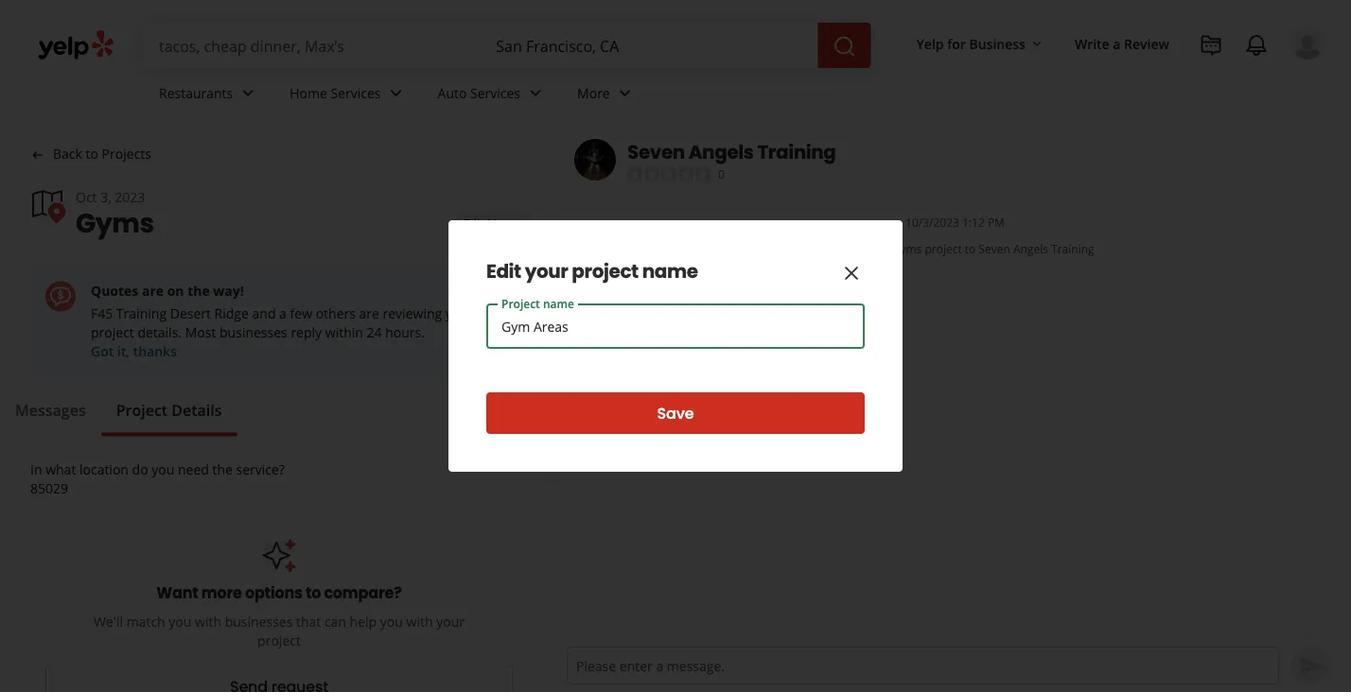 Task type: vqa. For each thing, say whether or not it's contained in the screenshot.
gyms Image
yes



Task type: describe. For each thing, give the bounding box(es) containing it.
name
[[642, 258, 698, 285]]

0 horizontal spatial angels
[[689, 139, 754, 166]]

a for and
[[279, 305, 287, 323]]

10/3/2023
[[905, 215, 959, 231]]

match
[[126, 613, 165, 631]]

the inside in what location do you need the service? 85029
[[212, 461, 233, 479]]

and
[[252, 305, 276, 323]]

yelp for business
[[916, 35, 1025, 52]]

home services
[[290, 84, 381, 102]]

businesses inside want more options to compare? we'll match you with businesses that can help you with your project
[[225, 613, 293, 631]]

business categories element
[[144, 68, 1325, 123]]

back to projects
[[53, 145, 151, 163]]

we'll
[[94, 613, 123, 631]]

on
[[167, 282, 184, 300]]

services for auto services
[[470, 84, 520, 102]]

sent
[[839, 241, 862, 257]]

a for write
[[1113, 35, 1121, 52]]

2 vertical spatial training
[[116, 305, 167, 323]]

yelp for business button
[[909, 26, 1052, 61]]

2 horizontal spatial to
[[965, 241, 976, 257]]

details
[[172, 400, 222, 420]]

in
[[30, 461, 42, 479]]

projects
[[102, 145, 151, 163]]

you
[[816, 241, 836, 257]]

thanks
[[133, 342, 177, 360]]

want
[[156, 583, 198, 604]]

0 horizontal spatial seven
[[627, 139, 685, 166]]

Please enter a message. text field
[[567, 647, 1279, 685]]

quotes
[[91, 282, 138, 300]]

pm
[[988, 215, 1005, 231]]

1 horizontal spatial gyms
[[892, 241, 922, 257]]

user actions element
[[901, 24, 1351, 140]]

0 vertical spatial are
[[142, 282, 164, 300]]

oct 3, 2023
[[76, 188, 145, 206]]

seven angels training link
[[627, 139, 836, 166]]

24 send filled v2 image
[[1299, 655, 1322, 678]]

ridge
[[214, 305, 249, 323]]

2 with from the left
[[406, 613, 433, 631]]

options
[[245, 583, 302, 604]]

back
[[53, 145, 82, 163]]

1 horizontal spatial seven
[[979, 241, 1010, 257]]

1 with from the left
[[195, 613, 221, 631]]

edit your project name
[[486, 258, 698, 285]]

projects image
[[1200, 34, 1222, 57]]

project inside want more options to compare? we'll match you with businesses that can help you with your project
[[257, 632, 301, 650]]

you sent your gyms project to seven angels training
[[816, 241, 1094, 257]]

desert
[[170, 305, 211, 323]]

1 horizontal spatial angels
[[1013, 241, 1048, 257]]

gyms image
[[30, 188, 68, 226]]

16 chevron down v2 image
[[1029, 37, 1044, 52]]

1 vertical spatial training
[[1051, 241, 1094, 257]]

24 chevron down v2 image for restaurants
[[237, 82, 259, 104]]

you right help
[[380, 613, 403, 631]]

close image
[[490, 280, 513, 303]]

edit your project name dialog
[[0, 0, 1351, 693]]

more
[[577, 84, 610, 102]]

want more options to compare? we'll match you with businesses that can help you with your project
[[94, 583, 464, 650]]

24 chevron down v2 image for more
[[614, 82, 636, 104]]

tab list containing messages
[[0, 399, 237, 437]]

few
[[290, 305, 312, 323]]

project
[[116, 400, 168, 420]]

hours.
[[385, 323, 425, 341]]

auto services link
[[422, 68, 562, 123]]

more
[[201, 583, 242, 604]]

reviewing
[[383, 305, 442, 323]]

restaurants link
[[144, 68, 275, 123]]

1:12
[[962, 215, 985, 231]]

you down want
[[169, 613, 192, 631]]

edit for edit name
[[463, 215, 485, 231]]

3,
[[100, 188, 111, 206]]

can
[[324, 613, 346, 631]]

your inside and a few others are reviewing your project details. most businesses reply within 24 hours. got it, thanks
[[445, 305, 474, 323]]

compare?
[[324, 583, 402, 604]]

your inside want more options to compare? we'll match you with businesses that can help you with your project
[[436, 613, 464, 631]]

home services link
[[275, 68, 422, 123]]

project details
[[116, 400, 222, 420]]

your inside dialog
[[525, 258, 568, 285]]



Task type: locate. For each thing, give the bounding box(es) containing it.
seven down pm
[[979, 241, 1010, 257]]

project
[[925, 241, 962, 257], [572, 258, 638, 285], [91, 323, 134, 341], [257, 632, 301, 650]]

to inside button
[[86, 145, 98, 163]]

2 services from the left
[[470, 84, 520, 102]]

0 horizontal spatial are
[[142, 282, 164, 300]]

24 chevron down v2 image inside home services link
[[385, 82, 407, 104]]

the
[[187, 282, 210, 300], [212, 461, 233, 479]]

your right reviewing
[[445, 305, 474, 323]]

1 horizontal spatial training
[[757, 139, 836, 166]]

auto
[[438, 84, 467, 102]]

your
[[865, 241, 889, 257], [525, 258, 568, 285], [445, 305, 474, 323], [436, 613, 464, 631]]

your right close icon
[[525, 258, 568, 285]]

edit name button
[[456, 212, 528, 235]]

1 horizontal spatial edit
[[486, 258, 521, 285]]

16 arrow left v2 image
[[30, 148, 45, 163]]

within
[[325, 323, 363, 341]]

2 horizontal spatial 24 chevron down v2 image
[[614, 82, 636, 104]]

to down the 1:12 on the top
[[965, 241, 976, 257]]

10/3/2023 1:12 pm
[[905, 215, 1005, 231]]

project left the name
[[572, 258, 638, 285]]

are
[[142, 282, 164, 300], [359, 305, 379, 323]]

more link
[[562, 68, 652, 123]]

1 horizontal spatial with
[[406, 613, 433, 631]]

0 vertical spatial edit
[[463, 215, 485, 231]]

with right help
[[406, 613, 433, 631]]

write a review
[[1075, 35, 1169, 52]]

your right sent
[[865, 241, 889, 257]]

gyms
[[76, 205, 154, 242], [892, 241, 922, 257]]

1 24 chevron down v2 image from the left
[[237, 82, 259, 104]]

24 chevron down v2 image inside more link
[[614, 82, 636, 104]]

way!
[[213, 282, 244, 300]]

auto services
[[438, 84, 520, 102]]

services
[[331, 84, 381, 102], [470, 84, 520, 102]]

seven up '(no rating)' image in the top of the page
[[627, 139, 685, 166]]

you right do
[[152, 461, 174, 479]]

2 horizontal spatial training
[[1051, 241, 1094, 257]]

f45
[[91, 305, 113, 323]]

you
[[152, 461, 174, 479], [169, 613, 192, 631], [380, 613, 403, 631]]

notifications image
[[1245, 34, 1268, 57]]

1 vertical spatial to
[[965, 241, 976, 257]]

2023
[[115, 188, 145, 206]]

1 horizontal spatial the
[[212, 461, 233, 479]]

a right write
[[1113, 35, 1121, 52]]

businesses down options
[[225, 613, 293, 631]]

home
[[290, 84, 327, 102]]

1 vertical spatial a
[[279, 305, 287, 323]]

0 vertical spatial businesses
[[220, 323, 287, 341]]

write a review link
[[1067, 26, 1177, 61]]

and a few others are reviewing your project details. most businesses reply within 24 hours. got it, thanks
[[91, 305, 474, 360]]

24
[[367, 323, 382, 341]]

angels
[[689, 139, 754, 166], [1013, 241, 1048, 257]]

location
[[79, 461, 129, 479]]

0 horizontal spatial to
[[86, 145, 98, 163]]

seven
[[627, 139, 685, 166], [979, 241, 1010, 257]]

a inside and a few others are reviewing your project details. most businesses reply within 24 hours. got it, thanks
[[279, 305, 287, 323]]

are inside and a few others are reviewing your project details. most businesses reply within 24 hours. got it, thanks
[[359, 305, 379, 323]]

got it, thanks button
[[91, 342, 177, 360]]

1 vertical spatial edit
[[486, 258, 521, 285]]

need
[[178, 461, 209, 479]]

service?
[[236, 461, 285, 479]]

f45 training desert ridge
[[91, 305, 249, 323]]

project down that
[[257, 632, 301, 650]]

business
[[969, 35, 1025, 52]]

project down 10/3/2023
[[925, 241, 962, 257]]

0 horizontal spatial gyms
[[76, 205, 154, 242]]

24 chevron down v2 image
[[524, 82, 547, 104]]

24 chevron down v2 image right more
[[614, 82, 636, 104]]

name
[[487, 215, 520, 231]]

  text field inside edit your project name dialog
[[486, 304, 865, 349]]

  text field
[[486, 304, 865, 349]]

help
[[350, 613, 377, 631]]

businesses
[[220, 323, 287, 341], [225, 613, 293, 631]]

0 horizontal spatial services
[[331, 84, 381, 102]]

edit inside dialog
[[486, 258, 521, 285]]

training
[[757, 139, 836, 166], [1051, 241, 1094, 257], [116, 305, 167, 323]]

24 free estimates v2 image
[[49, 285, 72, 308]]

got
[[91, 342, 114, 360]]

0 vertical spatial training
[[757, 139, 836, 166]]

save
[[657, 403, 694, 424]]

are up 24
[[359, 305, 379, 323]]

0 horizontal spatial the
[[187, 282, 210, 300]]

0 vertical spatial the
[[187, 282, 210, 300]]

it,
[[117, 342, 130, 360]]

back to projects button
[[30, 143, 151, 165]]

a
[[1113, 35, 1121, 52], [279, 305, 287, 323]]

1 horizontal spatial are
[[359, 305, 379, 323]]

to up that
[[305, 583, 321, 604]]

1 horizontal spatial services
[[470, 84, 520, 102]]

your right help
[[436, 613, 464, 631]]

tab list
[[0, 399, 237, 437]]

with
[[195, 613, 221, 631], [406, 613, 433, 631]]

project inside dialog
[[572, 258, 638, 285]]

seven angels training
[[627, 139, 836, 166]]

gyms down 10/3/2023
[[892, 241, 922, 257]]

do
[[132, 461, 148, 479]]

save button
[[486, 393, 865, 434]]

0 horizontal spatial training
[[116, 305, 167, 323]]

project inside and a few others are reviewing your project details. most businesses reply within 24 hours. got it, thanks
[[91, 323, 134, 341]]

0 vertical spatial angels
[[689, 139, 754, 166]]

a left few
[[279, 305, 287, 323]]

edit name
[[463, 215, 520, 231]]

to right the back
[[86, 145, 98, 163]]

1 horizontal spatial 24 chevron down v2 image
[[385, 82, 407, 104]]

24 chevron down v2 image left auto
[[385, 82, 407, 104]]

24 chevron down v2 image
[[237, 82, 259, 104], [385, 82, 407, 104], [614, 82, 636, 104]]

businesses inside and a few others are reviewing your project details. most businesses reply within 24 hours. got it, thanks
[[220, 323, 287, 341]]

0 horizontal spatial 24 chevron down v2 image
[[237, 82, 259, 104]]

24 chevron down v2 image inside the restaurants link
[[237, 82, 259, 104]]

24 chevron down v2 image right restaurants
[[237, 82, 259, 104]]

(no rating) image
[[627, 167, 711, 182]]

services left 24 chevron down v2 image
[[470, 84, 520, 102]]

1 vertical spatial businesses
[[225, 613, 293, 631]]

1 horizontal spatial to
[[305, 583, 321, 604]]

1 horizontal spatial a
[[1113, 35, 1121, 52]]

details.
[[138, 323, 182, 341]]

project up got
[[91, 323, 134, 341]]

services right home
[[331, 84, 381, 102]]

0 horizontal spatial a
[[279, 305, 287, 323]]

most
[[185, 323, 216, 341]]

0 horizontal spatial edit
[[463, 215, 485, 231]]

in what location do you need the service? 85029
[[30, 461, 285, 498]]

review
[[1124, 35, 1169, 52]]

yelp
[[916, 35, 944, 52]]

0 horizontal spatial with
[[195, 613, 221, 631]]

others
[[316, 305, 356, 323]]

gyms up quotes
[[76, 205, 154, 242]]

businesses down and
[[220, 323, 287, 341]]

edit left name
[[463, 215, 485, 231]]

to inside want more options to compare? we'll match you with businesses that can help you with your project
[[305, 583, 321, 604]]

2 vertical spatial to
[[305, 583, 321, 604]]

you inside in what location do you need the service? 85029
[[152, 461, 174, 479]]

0 vertical spatial seven
[[627, 139, 685, 166]]

are left on
[[142, 282, 164, 300]]

to
[[86, 145, 98, 163], [965, 241, 976, 257], [305, 583, 321, 604]]

0 vertical spatial to
[[86, 145, 98, 163]]

what
[[46, 461, 76, 479]]

oct
[[76, 188, 97, 206]]

1 services from the left
[[331, 84, 381, 102]]

1 vertical spatial are
[[359, 305, 379, 323]]

a inside write a review link
[[1113, 35, 1121, 52]]

services for home services
[[331, 84, 381, 102]]

for
[[947, 35, 966, 52]]

2 24 chevron down v2 image from the left
[[385, 82, 407, 104]]

reply
[[291, 323, 322, 341]]

write
[[1075, 35, 1109, 52]]

edit for edit your project name
[[486, 258, 521, 285]]

that
[[296, 613, 321, 631]]

restaurants
[[159, 84, 233, 102]]

close image
[[840, 262, 863, 285]]

24 chevron down v2 image for home services
[[385, 82, 407, 104]]

0 vertical spatial a
[[1113, 35, 1121, 52]]

edit down name
[[486, 258, 521, 285]]

0
[[718, 167, 725, 182]]

the right on
[[187, 282, 210, 300]]

quotes are on the way!
[[91, 282, 244, 300]]

messages
[[15, 400, 86, 420]]

edit inside button
[[463, 215, 485, 231]]

3 24 chevron down v2 image from the left
[[614, 82, 636, 104]]

search image
[[833, 35, 856, 58]]

1 vertical spatial the
[[212, 461, 233, 479]]

1 vertical spatial seven
[[979, 241, 1010, 257]]

the right 'need'
[[212, 461, 233, 479]]

with down more
[[195, 613, 221, 631]]

1 vertical spatial angels
[[1013, 241, 1048, 257]]

85029
[[30, 480, 68, 498]]

None search field
[[144, 23, 875, 68]]



